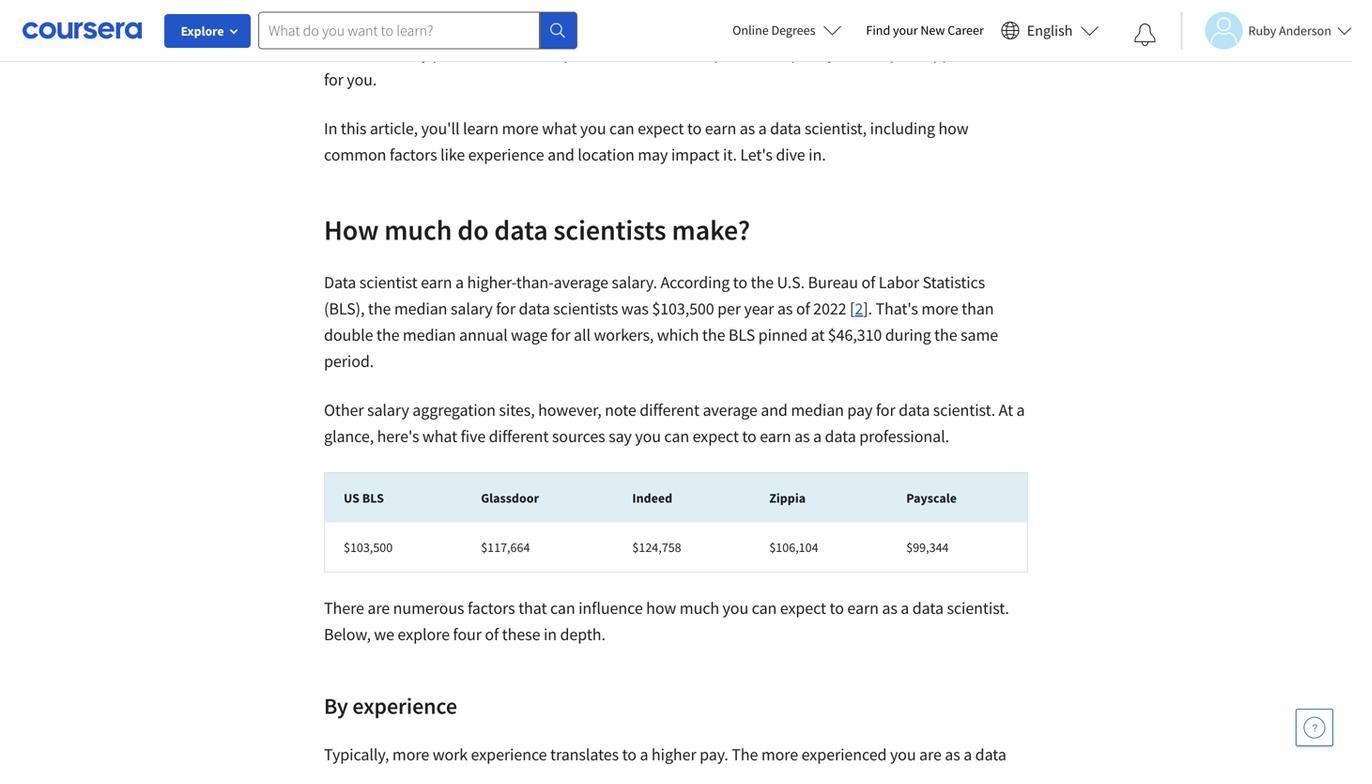 Task type: describe. For each thing, give the bounding box(es) containing it.
than
[[962, 298, 994, 319]]

depth.
[[560, 624, 606, 645]]

can down $106,104
[[752, 598, 777, 619]]

annual
[[459, 325, 508, 346]]

for inside ]. that's more than double the median annual wage for all workers, which the bls pinned at $46,310 during the same period.
[[551, 325, 571, 346]]

this inside ]. if you enjoy analyzing data to identify patterns and solve problems, this career path holds plenty of well-paid opportunities for you.
[[638, 43, 664, 64]]

job
[[726, 16, 749, 38]]

best
[[693, 16, 723, 38]]

the left same at the top right of page
[[935, 325, 958, 346]]

you inside in this article, you'll learn more what you can expect to earn as a data scientist, including how common factors like experience and location may impact it. let's dive in.
[[580, 118, 606, 139]]

factors inside in this article, you'll learn more what you can expect to earn as a data scientist, including how common factors like experience and location may impact it. let's dive in.
[[390, 144, 437, 165]]

pinned
[[759, 325, 808, 346]]

show notifications image
[[1134, 23, 1157, 46]]

explore
[[181, 23, 224, 39]]

plenty
[[791, 43, 836, 64]]

career
[[667, 43, 711, 64]]

these
[[502, 624, 541, 645]]

find your new career link
[[857, 19, 994, 42]]

five
[[461, 426, 486, 447]]

factors inside there are numerous factors that can influence how much you can expect to earn as a data scientist. below, we explore four of these in depth.
[[468, 598, 515, 619]]

a right the at
[[1017, 400, 1025, 421]]

ruby anderson
[[1249, 22, 1332, 39]]

including
[[870, 118, 936, 139]]

analyzing
[[938, 16, 1004, 38]]

the right double
[[377, 325, 400, 346]]

$124,758
[[633, 539, 682, 556]]

a inside data scientist earn a higher-than-average salary. according to the u.s. bureau of labor statistics (bls), the median salary for data scientists was $103,500 per year as of 2022 [
[[456, 272, 464, 293]]

you'll
[[421, 118, 460, 139]]

holds
[[749, 43, 788, 64]]

at
[[811, 325, 825, 346]]

do
[[458, 212, 489, 248]]

other salary aggregation sites, however, note different average and median pay for data scientist. at a glance, here's what five different sources say you can expect to earn as a data professional.
[[324, 400, 1025, 447]]

how
[[324, 212, 379, 248]]

workers,
[[594, 325, 654, 346]]

earn inside in this article, you'll learn more what you can expect to earn as a data scientist, including how common factors like experience and location may impact it. let's dive in.
[[705, 118, 737, 139]]

at
[[999, 400, 1014, 421]]

location
[[578, 144, 635, 165]]

ranked
[[455, 16, 503, 38]]

during
[[886, 325, 931, 346]]

in for in 2022, glassdoor ranked data scientists as the third-best job in america [ 1
[[324, 16, 338, 38]]

like
[[441, 144, 465, 165]]

in for in this article, you'll learn more what you can expect to earn as a data scientist, including how common factors like experience and location may impact it. let's dive in.
[[324, 118, 338, 139]]

glance,
[[324, 426, 374, 447]]

much inside there are numerous factors that can influence how much you can expect to earn as a data scientist. below, we explore four of these in depth.
[[680, 598, 720, 619]]

data scientists link
[[507, 16, 606, 38]]

ruby anderson button
[[1181, 12, 1353, 49]]

new
[[921, 22, 945, 39]]

patterns
[[433, 43, 491, 64]]

data down pay
[[825, 426, 856, 447]]

in inside there are numerous factors that can influence how much you can expect to earn as a data scientist. below, we explore four of these in depth.
[[544, 624, 557, 645]]

what inside in this article, you'll learn more what you can expect to earn as a data scientist, including how common factors like experience and location may impact it. let's dive in.
[[542, 118, 577, 139]]

solve
[[524, 43, 561, 64]]

to inside ]. if you enjoy analyzing data to identify patterns and solve problems, this career path holds plenty of well-paid opportunities for you.
[[359, 43, 373, 64]]

anderson
[[1280, 22, 1332, 39]]

common
[[324, 144, 387, 165]]

are
[[368, 598, 390, 619]]

0 vertical spatial glassdoor
[[382, 16, 452, 38]]

find
[[867, 22, 891, 39]]

us bls
[[344, 490, 384, 507]]

u.s.
[[777, 272, 805, 293]]

data right do
[[494, 212, 548, 248]]

how much do data scientists make?
[[324, 212, 751, 248]]

]. if you enjoy analyzing data to identify patterns and solve problems, this career path holds plenty of well-paid opportunities for you.
[[324, 16, 1020, 90]]

]. for that's
[[864, 298, 873, 319]]

expect inside in this article, you'll learn more what you can expect to earn as a data scientist, including how common factors like experience and location may impact it. let's dive in.
[[638, 118, 684, 139]]

data inside there are numerous factors that can influence how much you can expect to earn as a data scientist. below, we explore four of these in depth.
[[913, 598, 944, 619]]

bls inside ]. that's more than double the median annual wage for all workers, which the bls pinned at $46,310 during the same period.
[[729, 325, 755, 346]]

for inside ]. if you enjoy analyzing data to identify patterns and solve problems, this career path holds plenty of well-paid opportunities for you.
[[324, 69, 344, 90]]

you inside other salary aggregation sites, however, note different average and median pay for data scientist. at a glance, here's what five different sources say you can expect to earn as a data professional.
[[635, 426, 661, 447]]

(bls),
[[324, 298, 365, 319]]

scientist,
[[805, 118, 867, 139]]

say
[[609, 426, 632, 447]]

experience inside in this article, you'll learn more what you can expect to earn as a data scientist, including how common factors like experience and location may impact it. let's dive in.
[[468, 144, 544, 165]]

for inside data scientist earn a higher-than-average salary. according to the u.s. bureau of labor statistics (bls), the median salary for data scientists was $103,500 per year as of 2022 [
[[496, 298, 516, 319]]

here's
[[377, 426, 419, 447]]

degrees
[[772, 22, 816, 39]]

expect inside other salary aggregation sites, however, note different average and median pay for data scientist. at a glance, here's what five different sources say you can expect to earn as a data professional.
[[693, 426, 739, 447]]

professional.
[[860, 426, 950, 447]]

data inside in this article, you'll learn more what you can expect to earn as a data scientist, including how common factors like experience and location may impact it. let's dive in.
[[770, 118, 802, 139]]

and inside in this article, you'll learn more what you can expect to earn as a data scientist, including how common factors like experience and location may impact it. let's dive in.
[[548, 144, 575, 165]]

to inside in this article, you'll learn more what you can expect to earn as a data scientist, including how common factors like experience and location may impact it. let's dive in.
[[688, 118, 702, 139]]

influence
[[579, 598, 643, 619]]

data inside data scientist earn a higher-than-average salary. according to the u.s. bureau of labor statistics (bls), the median salary for data scientists was $103,500 per year as of 2022 [
[[519, 298, 550, 319]]

of up 2
[[862, 272, 876, 293]]

enjoy
[[896, 16, 935, 38]]

salary inside data scientist earn a higher-than-average salary. according to the u.s. bureau of labor statistics (bls), the median salary for data scientists was $103,500 per year as of 2022 [
[[451, 298, 493, 319]]

you.
[[347, 69, 377, 90]]

may
[[638, 144, 668, 165]]

data inside ]. if you enjoy analyzing data to identify patterns and solve problems, this career path holds plenty of well-paid opportunities for you.
[[324, 43, 355, 64]]

]. that's more than double the median annual wage for all workers, which the bls pinned at $46,310 during the same period.
[[324, 298, 999, 372]]

for inside other salary aggregation sites, however, note different average and median pay for data scientist. at a glance, here's what five different sources say you can expect to earn as a data professional.
[[876, 400, 896, 421]]

1 vertical spatial experience
[[353, 692, 457, 721]]

dive
[[776, 144, 806, 165]]

0 vertical spatial scientists
[[541, 16, 606, 38]]

wage
[[511, 325, 548, 346]]

below,
[[324, 624, 371, 645]]

as inside in this article, you'll learn more what you can expect to earn as a data scientist, including how common factors like experience and location may impact it. let's dive in.
[[740, 118, 755, 139]]

earn inside there are numerous factors that can influence how much you can expect to earn as a data scientist. below, we explore four of these in depth.
[[848, 598, 879, 619]]

salary.
[[612, 272, 658, 293]]

online
[[733, 22, 769, 39]]

per
[[718, 298, 741, 319]]

aggregation
[[413, 400, 496, 421]]

can inside in this article, you'll learn more what you can expect to earn as a data scientist, including how common factors like experience and location may impact it. let's dive in.
[[610, 118, 635, 139]]

other
[[324, 400, 364, 421]]

let's
[[741, 144, 773, 165]]

sources
[[552, 426, 606, 447]]

which
[[657, 325, 699, 346]]

pay
[[848, 400, 873, 421]]

earn inside data scientist earn a higher-than-average salary. according to the u.s. bureau of labor statistics (bls), the median salary for data scientists was $103,500 per year as of 2022 [
[[421, 272, 452, 293]]



Task type: vqa. For each thing, say whether or not it's contained in the screenshot.
all
yes



Task type: locate. For each thing, give the bounding box(es) containing it.
0 vertical spatial and
[[494, 43, 521, 64]]

1 vertical spatial [
[[850, 298, 855, 319]]

1 vertical spatial different
[[489, 426, 549, 447]]

1 horizontal spatial more
[[922, 298, 959, 319]]

and inside other salary aggregation sites, however, note different average and median pay for data scientist. at a glance, here's what five different sources say you can expect to earn as a data professional.
[[761, 400, 788, 421]]

0 vertical spatial how
[[939, 118, 969, 139]]

than-
[[516, 272, 554, 293]]

1 horizontal spatial in
[[752, 16, 765, 38]]

english
[[1028, 21, 1073, 40]]

explore button
[[164, 14, 251, 48]]

0 vertical spatial ].
[[842, 16, 851, 38]]

1 in from the top
[[324, 16, 338, 38]]

1 horizontal spatial $103,500
[[652, 298, 715, 319]]

coursera image
[[23, 15, 142, 45]]

0 horizontal spatial ].
[[842, 16, 851, 38]]

None search field
[[258, 12, 578, 49]]

0 vertical spatial expect
[[638, 118, 684, 139]]

1 horizontal spatial what
[[542, 118, 577, 139]]

0 vertical spatial median
[[394, 298, 448, 319]]

in right the these
[[544, 624, 557, 645]]

2
[[855, 298, 864, 319]]

1 vertical spatial $103,500
[[344, 539, 393, 556]]

scientist
[[360, 272, 418, 293]]

you inside ]. if you enjoy analyzing data to identify patterns and solve problems, this career path holds plenty of well-paid opportunities for you.
[[867, 16, 893, 38]]

this up common
[[341, 118, 367, 139]]

and left location at left
[[548, 144, 575, 165]]

bls down per
[[729, 325, 755, 346]]

of inside there are numerous factors that can influence how much you can expect to earn as a data scientist. below, we explore four of these in depth.
[[485, 624, 499, 645]]

0 horizontal spatial more
[[502, 118, 539, 139]]

data up professional.
[[899, 400, 930, 421]]

average inside other salary aggregation sites, however, note different average and median pay for data scientist. at a glance, here's what five different sources say you can expect to earn as a data professional.
[[703, 400, 758, 421]]

0 vertical spatial what
[[542, 118, 577, 139]]

[ left 'if'
[[829, 16, 834, 38]]

how right 'including'
[[939, 118, 969, 139]]

for left the you.
[[324, 69, 344, 90]]

salary up annual
[[451, 298, 493, 319]]

of inside ]. if you enjoy analyzing data to identify patterns and solve problems, this career path holds plenty of well-paid opportunities for you.
[[839, 43, 853, 64]]

0 vertical spatial in
[[752, 16, 765, 38]]

how inside there are numerous factors that can influence how much you can expect to earn as a data scientist. below, we explore four of these in depth.
[[646, 598, 677, 619]]

0 horizontal spatial this
[[341, 118, 367, 139]]

What do you want to learn? text field
[[258, 12, 540, 49]]

0 vertical spatial experience
[[468, 144, 544, 165]]

a down $99,344
[[901, 598, 910, 619]]

1 vertical spatial in
[[544, 624, 557, 645]]

0 horizontal spatial experience
[[353, 692, 457, 721]]

data up solve
[[507, 16, 538, 38]]

article,
[[370, 118, 418, 139]]

explore
[[398, 624, 450, 645]]

paid
[[890, 43, 921, 64]]

problems,
[[564, 43, 635, 64]]

the down scientist
[[368, 298, 391, 319]]

can
[[610, 118, 635, 139], [665, 426, 690, 447], [550, 598, 575, 619], [752, 598, 777, 619]]

median left pay
[[791, 400, 844, 421]]

a inside there are numerous factors that can influence how much you can expect to earn as a data scientist. below, we explore four of these in depth.
[[901, 598, 910, 619]]

2 vertical spatial scientists
[[553, 298, 618, 319]]

0 horizontal spatial [
[[829, 16, 834, 38]]

in up common
[[324, 118, 338, 139]]

what down solve
[[542, 118, 577, 139]]

by experience
[[324, 692, 457, 721]]

what down aggregation at the bottom left
[[423, 426, 458, 447]]

0 vertical spatial factors
[[390, 144, 437, 165]]

more right 'learn'
[[502, 118, 539, 139]]

1 vertical spatial average
[[703, 400, 758, 421]]

1 vertical spatial median
[[403, 325, 456, 346]]

same
[[961, 325, 999, 346]]

higher-
[[467, 272, 516, 293]]

year
[[744, 298, 774, 319]]

1 horizontal spatial this
[[638, 43, 664, 64]]

as inside other salary aggregation sites, however, note different average and median pay for data scientist. at a glance, here's what five different sources say you can expect to earn as a data professional.
[[795, 426, 810, 447]]

median inside data scientist earn a higher-than-average salary. according to the u.s. bureau of labor statistics (bls), the median salary for data scientists was $103,500 per year as of 2022 [
[[394, 298, 448, 319]]

0 horizontal spatial how
[[646, 598, 677, 619]]

0 vertical spatial in
[[324, 16, 338, 38]]

much left do
[[384, 212, 452, 248]]

glassdoor up identify
[[382, 16, 452, 38]]

can inside other salary aggregation sites, however, note different average and median pay for data scientist. at a glance, here's what five different sources say you can expect to earn as a data professional.
[[665, 426, 690, 447]]

0 horizontal spatial glassdoor
[[382, 16, 452, 38]]

1 horizontal spatial how
[[939, 118, 969, 139]]

a up "let's"
[[759, 118, 767, 139]]

as inside data scientist earn a higher-than-average salary. according to the u.s. bureau of labor statistics (bls), the median salary for data scientists was $103,500 per year as of 2022 [
[[778, 298, 793, 319]]

more inside ]. that's more than double the median annual wage for all workers, which the bls pinned at $46,310 during the same period.
[[922, 298, 959, 319]]

glassdoor up $117,664
[[481, 490, 539, 507]]

this inside in this article, you'll learn more what you can expect to earn as a data scientist, including how common factors like experience and location may impact it. let's dive in.
[[341, 118, 367, 139]]

1 link
[[834, 16, 842, 38]]

0 horizontal spatial salary
[[367, 400, 409, 421]]

earn inside other salary aggregation sites, however, note different average and median pay for data scientist. at a glance, here's what five different sources say you can expect to earn as a data professional.
[[760, 426, 792, 447]]

0 vertical spatial more
[[502, 118, 539, 139]]

there are numerous factors that can influence how much you can expect to earn as a data scientist. below, we explore four of these in depth.
[[324, 598, 1010, 645]]

note
[[605, 400, 637, 421]]

scientist. left the at
[[934, 400, 996, 421]]

the left third-
[[628, 16, 651, 38]]

to inside there are numerous factors that can influence how much you can expect to earn as a data scientist. below, we explore four of these in depth.
[[830, 598, 844, 619]]

if
[[855, 16, 864, 38]]

0 horizontal spatial and
[[494, 43, 521, 64]]

there
[[324, 598, 364, 619]]

]. left that's
[[864, 298, 873, 319]]

0 vertical spatial scientist.
[[934, 400, 996, 421]]

sites,
[[499, 400, 535, 421]]

in inside in this article, you'll learn more what you can expect to earn as a data scientist, including how common factors like experience and location may impact it. let's dive in.
[[324, 118, 338, 139]]

the up year
[[751, 272, 774, 293]]

you inside there are numerous factors that can influence how much you can expect to earn as a data scientist. below, we explore four of these in depth.
[[723, 598, 749, 619]]

0 vertical spatial $103,500
[[652, 298, 715, 319]]

$46,310
[[828, 325, 882, 346]]

2 in from the top
[[324, 118, 338, 139]]

$103,500 inside data scientist earn a higher-than-average salary. according to the u.s. bureau of labor statistics (bls), the median salary for data scientists was $103,500 per year as of 2022 [
[[652, 298, 715, 319]]

1 vertical spatial expect
[[693, 426, 739, 447]]

1 horizontal spatial ].
[[864, 298, 873, 319]]

by
[[324, 692, 348, 721]]

different right note
[[640, 400, 700, 421]]

of right four
[[485, 624, 499, 645]]

four
[[453, 624, 482, 645]]

however,
[[538, 400, 602, 421]]

scientist. down $99,344
[[947, 598, 1010, 619]]

period.
[[324, 351, 374, 372]]

1 vertical spatial in
[[324, 118, 338, 139]]

of left 2022
[[796, 298, 810, 319]]

1 vertical spatial salary
[[367, 400, 409, 421]]

1 vertical spatial scientist.
[[947, 598, 1010, 619]]

your
[[893, 22, 918, 39]]

$103,500 up which
[[652, 298, 715, 319]]

for down higher-
[[496, 298, 516, 319]]

1
[[834, 16, 842, 38]]

1 horizontal spatial and
[[548, 144, 575, 165]]

0 vertical spatial average
[[554, 272, 609, 293]]

2 link
[[855, 298, 864, 319]]

scientist. inside there are numerous factors that can influence how much you can expect to earn as a data scientist. below, we explore four of these in depth.
[[947, 598, 1010, 619]]

america
[[769, 16, 826, 38]]

can up location at left
[[610, 118, 635, 139]]

median left annual
[[403, 325, 456, 346]]

0 vertical spatial [
[[829, 16, 834, 38]]

1 vertical spatial how
[[646, 598, 677, 619]]

a left professional.
[[814, 426, 822, 447]]

0 vertical spatial different
[[640, 400, 700, 421]]

in.
[[809, 144, 826, 165]]

1 vertical spatial much
[[680, 598, 720, 619]]

0 vertical spatial bls
[[729, 325, 755, 346]]

1 vertical spatial this
[[341, 118, 367, 139]]

0 horizontal spatial what
[[423, 426, 458, 447]]

1 vertical spatial more
[[922, 298, 959, 319]]

for left all
[[551, 325, 571, 346]]

0 horizontal spatial factors
[[390, 144, 437, 165]]

scientist. inside other salary aggregation sites, however, note different average and median pay for data scientist. at a glance, here's what five different sources say you can expect to earn as a data professional.
[[934, 400, 996, 421]]

we
[[374, 624, 394, 645]]

bls
[[729, 325, 755, 346], [362, 490, 384, 507]]

factors down article,
[[390, 144, 437, 165]]

opportunities
[[924, 43, 1020, 64]]

0 horizontal spatial in
[[544, 624, 557, 645]]

the down per
[[703, 325, 726, 346]]

how right influence
[[646, 598, 677, 619]]

impact
[[672, 144, 720, 165]]

salary up here's
[[367, 400, 409, 421]]

labor
[[879, 272, 920, 293]]

how
[[939, 118, 969, 139], [646, 598, 677, 619]]

as
[[609, 16, 625, 38], [740, 118, 755, 139], [778, 298, 793, 319], [795, 426, 810, 447], [882, 598, 898, 619]]

median inside other salary aggregation sites, however, note different average and median pay for data scientist. at a glance, here's what five different sources say you can expect to earn as a data professional.
[[791, 400, 844, 421]]

ruby
[[1249, 22, 1277, 39]]

0 horizontal spatial expect
[[638, 118, 684, 139]]

]. left 'if'
[[842, 16, 851, 38]]

this down third-
[[638, 43, 664, 64]]

median
[[394, 298, 448, 319], [403, 325, 456, 346], [791, 400, 844, 421]]

0 horizontal spatial different
[[489, 426, 549, 447]]

much down $124,758 at the bottom of page
[[680, 598, 720, 619]]

1 vertical spatial bls
[[362, 490, 384, 507]]

a left higher-
[[456, 272, 464, 293]]

online degrees button
[[718, 9, 857, 51]]

of
[[839, 43, 853, 64], [862, 272, 876, 293], [796, 298, 810, 319], [485, 624, 499, 645]]

factors
[[390, 144, 437, 165], [468, 598, 515, 619]]

a inside in this article, you'll learn more what you can expect to earn as a data scientist, including how common factors like experience and location may impact it. let's dive in.
[[759, 118, 767, 139]]

well-
[[856, 43, 890, 64]]

can right say
[[665, 426, 690, 447]]

for
[[324, 69, 344, 90], [496, 298, 516, 319], [551, 325, 571, 346], [876, 400, 896, 421]]

1 vertical spatial scientists
[[554, 212, 667, 248]]

indeed
[[633, 490, 673, 507]]

1 vertical spatial factors
[[468, 598, 515, 619]]

data scientist earn a higher-than-average salary. according to the u.s. bureau of labor statistics (bls), the median salary for data scientists was $103,500 per year as of 2022 [
[[324, 272, 986, 319]]

help center image
[[1304, 717, 1326, 739]]

all
[[574, 325, 591, 346]]

1 vertical spatial and
[[548, 144, 575, 165]]

0 horizontal spatial $103,500
[[344, 539, 393, 556]]

as inside there are numerous factors that can influence how much you can expect to earn as a data scientist. below, we explore four of these in depth.
[[882, 598, 898, 619]]

scientists up problems,
[[541, 16, 606, 38]]

2 vertical spatial and
[[761, 400, 788, 421]]

1 horizontal spatial bls
[[729, 325, 755, 346]]

much
[[384, 212, 452, 248], [680, 598, 720, 619]]

median inside ]. that's more than double the median annual wage for all workers, which the bls pinned at $46,310 during the same period.
[[403, 325, 456, 346]]

1 horizontal spatial experience
[[468, 144, 544, 165]]

scientists up salary.
[[554, 212, 667, 248]]

2 vertical spatial median
[[791, 400, 844, 421]]

make?
[[672, 212, 751, 248]]

data down than-
[[519, 298, 550, 319]]

to inside other salary aggregation sites, however, note different average and median pay for data scientist. at a glance, here's what five different sources say you can expect to earn as a data professional.
[[742, 426, 757, 447]]

1 vertical spatial what
[[423, 426, 458, 447]]

1 vertical spatial glassdoor
[[481, 490, 539, 507]]

data up dive
[[770, 118, 802, 139]]

0 horizontal spatial average
[[554, 272, 609, 293]]

1 horizontal spatial glassdoor
[[481, 490, 539, 507]]

path
[[714, 43, 746, 64]]

in right job on the top
[[752, 16, 765, 38]]

experience right by
[[353, 692, 457, 721]]

median down scientist
[[394, 298, 448, 319]]

average inside data scientist earn a higher-than-average salary. according to the u.s. bureau of labor statistics (bls), the median salary for data scientists was $103,500 per year as of 2022 [
[[554, 272, 609, 293]]

more down statistics
[[922, 298, 959, 319]]

more inside in this article, you'll learn more what you can expect to earn as a data scientist, including how common factors like experience and location may impact it. let's dive in.
[[502, 118, 539, 139]]

]. for if
[[842, 16, 851, 38]]

can right the that
[[550, 598, 575, 619]]

0 vertical spatial this
[[638, 43, 664, 64]]

double
[[324, 325, 373, 346]]

experience
[[468, 144, 544, 165], [353, 692, 457, 721]]

1 vertical spatial ].
[[864, 298, 873, 319]]

how inside in this article, you'll learn more what you can expect to earn as a data scientist, including how common factors like experience and location may impact it. let's dive in.
[[939, 118, 969, 139]]

expect inside there are numerous factors that can influence how much you can expect to earn as a data scientist. below, we explore four of these in depth.
[[780, 598, 827, 619]]

third-
[[654, 16, 693, 38]]

2 vertical spatial expect
[[780, 598, 827, 619]]

for right pay
[[876, 400, 896, 421]]

experience down 'learn'
[[468, 144, 544, 165]]

1 horizontal spatial expect
[[693, 426, 739, 447]]

2 horizontal spatial and
[[761, 400, 788, 421]]

[ inside data scientist earn a higher-than-average salary. according to the u.s. bureau of labor statistics (bls), the median salary for data scientists was $103,500 per year as of 2022 [
[[850, 298, 855, 319]]

]. inside ]. that's more than double the median annual wage for all workers, which the bls pinned at $46,310 during the same period.
[[864, 298, 873, 319]]

us
[[344, 490, 360, 507]]

data down $99,344
[[913, 598, 944, 619]]

0 horizontal spatial much
[[384, 212, 452, 248]]

this
[[638, 43, 664, 64], [341, 118, 367, 139]]

2022
[[814, 298, 847, 319]]

bureau
[[808, 272, 859, 293]]

0 vertical spatial much
[[384, 212, 452, 248]]

scientists up all
[[553, 298, 618, 319]]

and left solve
[[494, 43, 521, 64]]

$106,104
[[770, 539, 819, 556]]

1 horizontal spatial factors
[[468, 598, 515, 619]]

1 horizontal spatial much
[[680, 598, 720, 619]]

1 horizontal spatial different
[[640, 400, 700, 421]]

2 horizontal spatial expect
[[780, 598, 827, 619]]

$103,500 down 'us bls'
[[344, 539, 393, 556]]

1 horizontal spatial average
[[703, 400, 758, 421]]

]. inside ]. if you enjoy analyzing data to identify patterns and solve problems, this career path holds plenty of well-paid opportunities for you.
[[842, 16, 851, 38]]

that's
[[876, 298, 919, 319]]

1 horizontal spatial [
[[850, 298, 855, 319]]

bls right us
[[362, 490, 384, 507]]

to inside data scientist earn a higher-than-average salary. according to the u.s. bureau of labor statistics (bls), the median salary for data scientists was $103,500 per year as of 2022 [
[[733, 272, 748, 293]]

in
[[324, 16, 338, 38], [324, 118, 338, 139]]

1 horizontal spatial salary
[[451, 298, 493, 319]]

of left well-
[[839, 43, 853, 64]]

0 horizontal spatial bls
[[362, 490, 384, 507]]

0 vertical spatial salary
[[451, 298, 493, 319]]

data
[[324, 272, 356, 293]]

salary inside other salary aggregation sites, however, note different average and median pay for data scientist. at a glance, here's what five different sources say you can expect to earn as a data professional.
[[367, 400, 409, 421]]

[ right 2022
[[850, 298, 855, 319]]

scientists inside data scientist earn a higher-than-average salary. according to the u.s. bureau of labor statistics (bls), the median salary for data scientists was $103,500 per year as of 2022 [
[[553, 298, 618, 319]]

different down 'sites,'
[[489, 426, 549, 447]]

what inside other salary aggregation sites, however, note different average and median pay for data scientist. at a glance, here's what five different sources say you can expect to earn as a data professional.
[[423, 426, 458, 447]]

2022,
[[341, 16, 378, 38]]

factors up four
[[468, 598, 515, 619]]

in left 2022,
[[324, 16, 338, 38]]

and down pinned
[[761, 400, 788, 421]]

english button
[[994, 0, 1107, 61]]

data down 2022,
[[324, 43, 355, 64]]

that
[[519, 598, 547, 619]]

according
[[661, 272, 730, 293]]

expect
[[638, 118, 684, 139], [693, 426, 739, 447], [780, 598, 827, 619]]

and inside ]. if you enjoy analyzing data to identify patterns and solve problems, this career path holds plenty of well-paid opportunities for you.
[[494, 43, 521, 64]]



